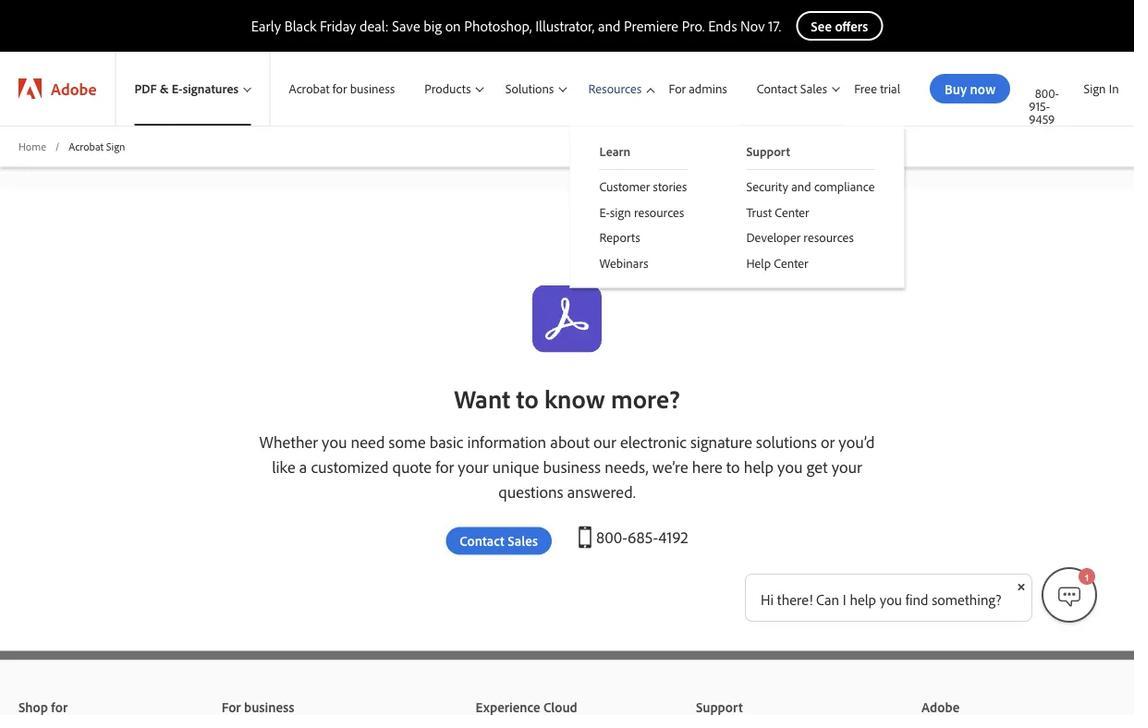 Task type: describe. For each thing, give the bounding box(es) containing it.
developer resources link
[[717, 225, 905, 250]]

webinars
[[600, 255, 649, 271]]

whether you need some basic information about our electronic signature solutions or you'd like a customized quote for your unique business needs, we're here to help you get your questions answered.
[[259, 432, 875, 502]]

webinars link
[[570, 250, 717, 276]]

developer resources
[[746, 229, 854, 246]]

illustrator,
[[535, 17, 595, 35]]

products
[[425, 81, 471, 97]]

i
[[843, 591, 847, 609]]

0 horizontal spatial sign
[[106, 139, 125, 153]]

whether
[[259, 432, 318, 452]]

contact sales for contact sales dropdown button
[[757, 80, 827, 96]]

free
[[854, 81, 877, 97]]

home
[[18, 139, 46, 153]]

business inside whether you need some basic information about our electronic signature solutions or you'd like a customized quote for your unique business needs, we're here to help you get your questions answered.
[[543, 457, 601, 477]]

questions
[[498, 481, 563, 502]]

learn
[[600, 143, 631, 159]]

e-sign resources
[[600, 204, 684, 220]]

0 vertical spatial business
[[350, 81, 395, 97]]

reports link
[[570, 225, 717, 250]]

black
[[285, 17, 317, 35]]

solutions
[[505, 81, 554, 97]]

0 horizontal spatial to
[[516, 382, 539, 415]]

e- inside popup button
[[172, 81, 183, 97]]

pdf & e-signatures
[[134, 81, 239, 97]]

sign
[[610, 204, 631, 220]]

deal:
[[360, 17, 389, 35]]

0 vertical spatial and
[[598, 17, 621, 35]]

help center link
[[717, 250, 905, 276]]

admins
[[689, 81, 727, 97]]

ends
[[708, 17, 737, 35]]

get
[[807, 457, 828, 477]]

trust center
[[746, 204, 809, 220]]

there!
[[777, 591, 813, 609]]

signature
[[691, 432, 752, 452]]

security and compliance
[[746, 178, 875, 195]]

acrobat for business
[[289, 81, 395, 97]]

security and compliance link
[[717, 170, 905, 199]]

stories
[[653, 178, 687, 195]]

0 horizontal spatial you
[[322, 432, 347, 452]]

adobe
[[51, 78, 97, 99]]

e-sign resources link
[[570, 199, 717, 225]]

photoshop,
[[464, 17, 532, 35]]

sign inside button
[[1084, 80, 1106, 97]]

know
[[544, 382, 605, 415]]

1 vertical spatial and
[[791, 178, 811, 195]]

for admins link
[[658, 52, 738, 126]]

early black friday deal: save big on photoshop, illustrator, and premiere pro. ends nov 17.
[[251, 17, 781, 35]]

&
[[160, 81, 169, 97]]

17.
[[768, 17, 781, 35]]

9459
[[1029, 111, 1055, 127]]

answered.
[[567, 481, 636, 502]]

on
[[445, 17, 461, 35]]

customized
[[311, 457, 389, 477]]

needs,
[[605, 457, 648, 477]]

for inside whether you need some basic information about our electronic signature solutions or you'd like a customized quote for your unique business needs, we're here to help you get your questions answered.
[[436, 457, 454, 477]]

about
[[550, 432, 590, 452]]

in
[[1109, 80, 1119, 97]]

trial
[[880, 81, 900, 97]]

support
[[746, 143, 790, 159]]

developer
[[746, 229, 801, 246]]

we're
[[652, 457, 688, 477]]

to inside whether you need some basic information about our electronic signature solutions or you'd like a customized quote for your unique business needs, we're here to help you get your questions answered.
[[726, 457, 740, 477]]

unique
[[492, 457, 539, 477]]

nov
[[741, 17, 765, 35]]

free trial
[[854, 81, 900, 97]]

here
[[692, 457, 723, 477]]

compliance
[[814, 178, 875, 195]]

or
[[821, 432, 835, 452]]

save
[[392, 17, 420, 35]]

electronic
[[620, 432, 687, 452]]

quote
[[392, 457, 432, 477]]

center for help center
[[774, 255, 808, 271]]

800- for 685-
[[596, 527, 628, 548]]

solutions button
[[487, 52, 570, 126]]

acrobat for acrobat for business
[[289, 81, 330, 97]]

1
[[1085, 573, 1090, 583]]

acrobat sign
[[69, 139, 125, 153]]

resources inside 'link'
[[634, 204, 684, 220]]

hi there! can i help you find something?
[[761, 591, 1002, 609]]

more?
[[611, 382, 680, 415]]

need
[[351, 432, 385, 452]]

contact sales link
[[446, 528, 552, 555]]

trust center link
[[717, 199, 905, 225]]

home link
[[18, 139, 46, 154]]

customer
[[600, 178, 650, 195]]

e- inside 'link'
[[600, 204, 610, 220]]

800-685-4192 link
[[574, 527, 688, 549]]

sales for contact sales dropdown button
[[800, 80, 827, 96]]



Task type: locate. For each thing, give the bounding box(es) containing it.
0 horizontal spatial contact
[[460, 532, 505, 550]]

0 horizontal spatial sales
[[508, 532, 538, 550]]

0 vertical spatial resources
[[634, 204, 684, 220]]

your down you'd
[[832, 457, 862, 477]]

center
[[775, 204, 809, 220], [774, 255, 808, 271]]

1 vertical spatial 800-
[[596, 527, 628, 548]]

0 horizontal spatial your
[[458, 457, 488, 477]]

800- inside 800- 915- 9459
[[1035, 85, 1059, 101]]

center inside "link"
[[774, 255, 808, 271]]

1 horizontal spatial your
[[832, 457, 862, 477]]

your down basic
[[458, 457, 488, 477]]

your
[[458, 457, 488, 477], [832, 457, 862, 477]]

acrobat for business link
[[270, 52, 406, 126]]

1 vertical spatial contact
[[460, 532, 505, 550]]

acrobat right home
[[69, 139, 104, 153]]

0 horizontal spatial contact sales
[[460, 532, 538, 550]]

1 vertical spatial sign
[[106, 139, 125, 153]]

1 horizontal spatial contact
[[757, 80, 797, 96]]

center up the developer resources
[[775, 204, 809, 220]]

1 horizontal spatial business
[[543, 457, 601, 477]]

for
[[669, 81, 686, 97]]

0 vertical spatial you
[[322, 432, 347, 452]]

resources down stories
[[634, 204, 684, 220]]

help inside whether you need some basic information about our electronic signature solutions or you'd like a customized quote for your unique business needs, we're here to help you get your questions answered.
[[744, 457, 774, 477]]

for admins
[[669, 81, 727, 97]]

0 vertical spatial help
[[744, 457, 774, 477]]

1 horizontal spatial acrobat
[[289, 81, 330, 97]]

0 vertical spatial contact sales
[[757, 80, 827, 96]]

sign in button
[[1080, 73, 1123, 104]]

sales inside dropdown button
[[800, 80, 827, 96]]

acrobat
[[289, 81, 330, 97], [69, 139, 104, 153]]

800- for 915-
[[1035, 85, 1059, 101]]

0 horizontal spatial and
[[598, 17, 621, 35]]

pdf & e-signatures button
[[116, 52, 269, 126]]

sales for the contact sales link
[[508, 532, 538, 550]]

1 vertical spatial e-
[[600, 204, 610, 220]]

friday
[[320, 17, 356, 35]]

for down friday
[[333, 81, 347, 97]]

early
[[251, 17, 281, 35]]

1 vertical spatial acrobat
[[69, 139, 104, 153]]

0 vertical spatial 800-
[[1035, 85, 1059, 101]]

contact down 17.
[[757, 80, 797, 96]]

resources
[[588, 81, 642, 97]]

1 vertical spatial business
[[543, 457, 601, 477]]

contact sales for the contact sales link
[[460, 532, 538, 550]]

0 vertical spatial contact
[[757, 80, 797, 96]]

sales down questions
[[508, 532, 538, 550]]

acrobat down black
[[289, 81, 330, 97]]

want
[[454, 382, 510, 415]]

e- right &
[[172, 81, 183, 97]]

help down solutions
[[744, 457, 774, 477]]

you up customized
[[322, 432, 347, 452]]

1 vertical spatial resources
[[804, 229, 854, 246]]

business down 'deal:'
[[350, 81, 395, 97]]

sign
[[1084, 80, 1106, 97], [106, 139, 125, 153]]

help right i
[[850, 591, 876, 609]]

security
[[746, 178, 788, 195]]

0 horizontal spatial for
[[333, 81, 347, 97]]

0 vertical spatial e-
[[172, 81, 183, 97]]

1 vertical spatial for
[[436, 457, 454, 477]]

2 horizontal spatial you
[[880, 591, 902, 609]]

contact down questions
[[460, 532, 505, 550]]

e-
[[172, 81, 183, 97], [600, 204, 610, 220]]

0 horizontal spatial resources
[[634, 204, 684, 220]]

0 horizontal spatial help
[[744, 457, 774, 477]]

big
[[424, 17, 442, 35]]

sign down adobe 'link'
[[106, 139, 125, 153]]

800- down answered.
[[596, 527, 628, 548]]

contact sales down 17.
[[757, 80, 827, 96]]

information
[[467, 432, 547, 452]]

1 vertical spatial center
[[774, 255, 808, 271]]

0 horizontal spatial business
[[350, 81, 395, 97]]

sign in
[[1084, 80, 1119, 97]]

1 horizontal spatial and
[[791, 178, 811, 195]]

you left find
[[880, 591, 902, 609]]

sign left the in
[[1084, 80, 1106, 97]]

to right here
[[726, 457, 740, 477]]

1 vertical spatial sales
[[508, 532, 538, 550]]

0 vertical spatial acrobat
[[289, 81, 330, 97]]

business down about
[[543, 457, 601, 477]]

some
[[389, 432, 426, 452]]

915-
[[1029, 98, 1050, 114]]

1 horizontal spatial to
[[726, 457, 740, 477]]

1 horizontal spatial contact sales
[[757, 80, 827, 96]]

customer stories link
[[570, 170, 717, 199]]

0 horizontal spatial acrobat
[[69, 139, 104, 153]]

sales left free on the top of page
[[800, 80, 827, 96]]

for down basic
[[436, 457, 454, 477]]

contact inside dropdown button
[[757, 80, 797, 96]]

customer stories
[[600, 178, 687, 195]]

0 horizontal spatial 800-
[[596, 527, 628, 548]]

contact sales down questions
[[460, 532, 538, 550]]

0 vertical spatial to
[[516, 382, 539, 415]]

pdf
[[134, 81, 157, 97]]

can
[[816, 591, 839, 609]]

and up trust center link
[[791, 178, 811, 195]]

and
[[598, 17, 621, 35], [791, 178, 811, 195]]

1 horizontal spatial sales
[[800, 80, 827, 96]]

4192
[[658, 527, 688, 548]]

1 your from the left
[[458, 457, 488, 477]]

help
[[746, 255, 771, 271]]

800- up the 9459
[[1035, 85, 1059, 101]]

reports
[[600, 229, 640, 246]]

1 horizontal spatial you
[[777, 457, 803, 477]]

center for trust center
[[775, 204, 809, 220]]

to right want
[[516, 382, 539, 415]]

basic
[[430, 432, 463, 452]]

1 horizontal spatial sign
[[1084, 80, 1106, 97]]

0 vertical spatial for
[[333, 81, 347, 97]]

signatures
[[183, 81, 239, 97]]

adobe link
[[0, 52, 115, 126]]

1 vertical spatial help
[[850, 591, 876, 609]]

acrobat for acrobat sign
[[69, 139, 104, 153]]

1 horizontal spatial e-
[[600, 204, 610, 220]]

center down the developer resources
[[774, 255, 808, 271]]

800-
[[1035, 85, 1059, 101], [596, 527, 628, 548]]

hi
[[761, 591, 774, 609]]

1 vertical spatial to
[[726, 457, 740, 477]]

like
[[272, 457, 295, 477]]

contact for contact sales dropdown button
[[757, 80, 797, 96]]

685-
[[628, 527, 658, 548]]

0 horizontal spatial e-
[[172, 81, 183, 97]]

1 horizontal spatial 800-
[[1035, 85, 1059, 101]]

help
[[744, 457, 774, 477], [850, 591, 876, 609]]

1 horizontal spatial for
[[436, 457, 454, 477]]

2 your from the left
[[832, 457, 862, 477]]

and left premiere
[[598, 17, 621, 35]]

resources down trust center link
[[804, 229, 854, 246]]

you down solutions
[[777, 457, 803, 477]]

800-685-4192
[[596, 527, 688, 548]]

resources
[[634, 204, 684, 220], [804, 229, 854, 246]]

pro.
[[682, 17, 705, 35]]

you'd
[[839, 432, 875, 452]]

1 horizontal spatial help
[[850, 591, 876, 609]]

resources button
[[570, 52, 658, 126]]

premiere
[[624, 17, 679, 35]]

solutions
[[756, 432, 817, 452]]

trust
[[746, 204, 772, 220]]

business
[[350, 81, 395, 97], [543, 457, 601, 477]]

a
[[299, 457, 307, 477]]

contact sales inside dropdown button
[[757, 80, 827, 96]]

1 vertical spatial you
[[777, 457, 803, 477]]

0 vertical spatial sign
[[1084, 80, 1106, 97]]

2 vertical spatial you
[[880, 591, 902, 609]]

find
[[906, 591, 929, 609]]

contact sales button
[[738, 52, 843, 126]]

1 horizontal spatial resources
[[804, 229, 854, 246]]

0 vertical spatial sales
[[800, 80, 827, 96]]

our
[[594, 432, 616, 452]]

contact
[[757, 80, 797, 96], [460, 532, 505, 550]]

contact for the contact sales link
[[460, 532, 505, 550]]

1 vertical spatial contact sales
[[460, 532, 538, 550]]

free trial link
[[843, 52, 912, 126]]

for inside acrobat for business link
[[333, 81, 347, 97]]

0 vertical spatial center
[[775, 204, 809, 220]]

contact sales
[[757, 80, 827, 96], [460, 532, 538, 550]]

e- up reports on the right
[[600, 204, 610, 220]]

1 button
[[1042, 568, 1097, 623]]

something?
[[932, 591, 1002, 609]]



Task type: vqa. For each thing, say whether or not it's contained in the screenshot.
the Adobe logo
no



